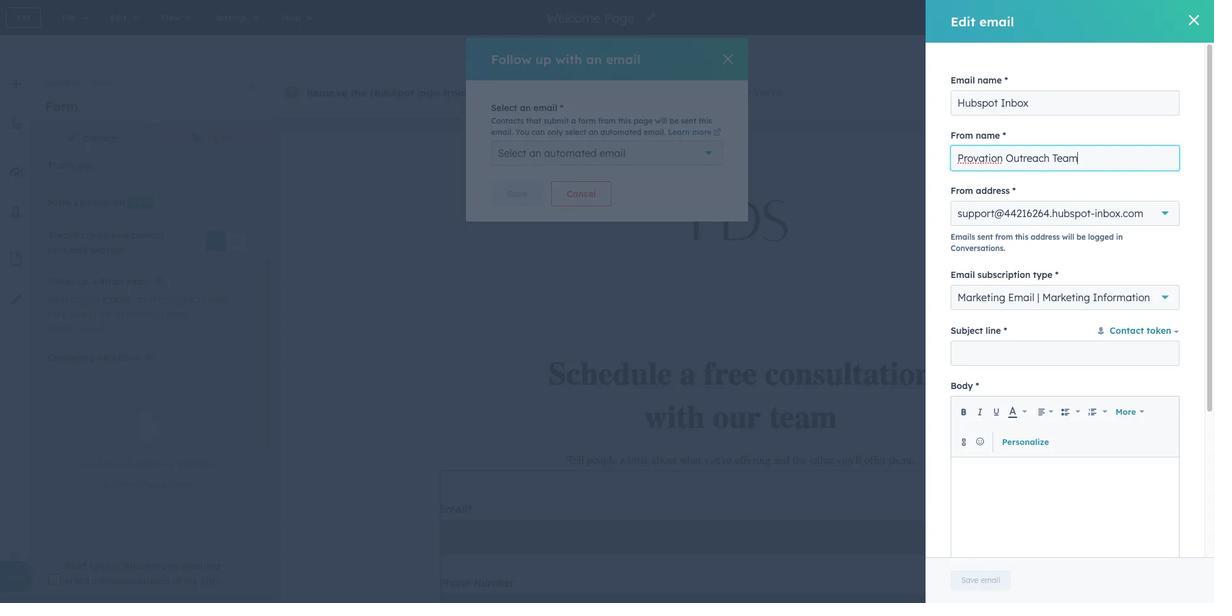 Task type: locate. For each thing, give the bounding box(es) containing it.
email left | at the right of page
[[1009, 291, 1035, 304]]

form down contents
[[45, 99, 78, 114]]

1 horizontal spatial up
[[536, 51, 552, 67]]

from address
[[951, 185, 1011, 196]]

this left page
[[618, 116, 632, 126]]

1 vertical spatial be
[[1077, 232, 1087, 242]]

sent inside emails sent from this address will be logged in conversations.
[[978, 232, 994, 242]]

from down email name in the top of the page
[[951, 130, 974, 141]]

be inside emails sent from this address will be logged in conversations.
[[1077, 232, 1087, 242]]

contents button
[[45, 78, 79, 87]]

follow up landing
[[491, 51, 532, 67]]

form right contents
[[91, 78, 111, 87]]

0 horizontal spatial marketing
[[958, 291, 1006, 304]]

name
[[978, 75, 1003, 86], [976, 130, 1001, 141]]

0 vertical spatial in
[[1117, 232, 1124, 242]]

publish button
[[1140, 8, 1187, 28]]

1 horizontal spatial address
[[976, 185, 1011, 196]]

settings
[[1118, 45, 1152, 56]]

that
[[527, 116, 542, 126]]

0 horizontal spatial with
[[92, 276, 110, 287]]

an right select
[[589, 127, 599, 137]]

1 vertical spatial follow up with an email
[[48, 276, 150, 287]]

starter.
[[755, 87, 785, 98]]

save for save
[[507, 188, 528, 200]]

0 horizontal spatial will
[[655, 116, 668, 126]]

0 vertical spatial a
[[572, 116, 576, 126]]

to
[[158, 294, 166, 305], [137, 480, 144, 490], [170, 561, 179, 572]]

2 from from the top
[[951, 185, 974, 196]]

the right the of
[[184, 576, 198, 587]]

defaults
[[65, 591, 101, 602]]

in left any
[[153, 458, 159, 468]]

1 horizontal spatial follow
[[491, 51, 532, 67]]

in right logged
[[1117, 232, 1124, 242]]

this down 'support@44216264.hubspot-'
[[1016, 232, 1029, 242]]

with left crm
[[690, 87, 707, 98]]

2 horizontal spatial to
[[170, 561, 179, 572]]

follow up with an email
[[491, 51, 641, 67], [48, 276, 150, 287]]

logged
[[1089, 232, 1115, 242]]

submit up select an email button
[[68, 309, 96, 320]]

always
[[48, 229, 79, 241]]

type
[[1034, 269, 1053, 281]]

0 horizontal spatial a
[[147, 480, 151, 490]]

close image
[[724, 54, 734, 64], [248, 82, 255, 90]]

follow up with an email element
[[48, 292, 247, 337]]

form inside contacts that submit a form from this page will be sent this email. you can only select an automated email.
[[579, 116, 596, 126]]

follow
[[491, 51, 532, 67], [48, 276, 75, 287]]

2 vertical spatial form
[[48, 197, 71, 208]]

autosaved button
[[1030, 10, 1076, 25]]

0 horizontal spatial submit
[[68, 309, 96, 320]]

up up the pages.
[[536, 51, 552, 67]]

from down unlock
[[599, 116, 616, 126]]

this
[[82, 458, 96, 468]]

to up the of
[[170, 561, 179, 572]]

0 vertical spatial sent
[[681, 116, 697, 126]]

0 vertical spatial up
[[536, 51, 552, 67]]

select an email
[[491, 102, 558, 114], [48, 324, 106, 334]]

1 vertical spatial select an email
[[48, 324, 106, 334]]

1 vertical spatial to
[[137, 480, 144, 490]]

to left contacts
[[158, 294, 166, 305]]

be inside contacts that submit a form from this page will be sent this email. you can only select an automated email.
[[670, 116, 679, 126]]

2 vertical spatial with
[[92, 276, 110, 287]]

1 vertical spatial name
[[976, 130, 1001, 141]]

group
[[580, 40, 629, 62], [1163, 40, 1202, 62], [1059, 403, 1084, 420], [1086, 403, 1111, 420]]

0 horizontal spatial automated
[[84, 294, 130, 305]]

with up the pages.
[[556, 51, 583, 67]]

from up 'emails'
[[951, 185, 974, 196]]

2 horizontal spatial from
[[996, 232, 1014, 242]]

1 vertical spatial save
[[962, 575, 979, 585]]

styles link
[[152, 124, 271, 154]]

address up 'support@44216264.hubspot-'
[[976, 185, 1011, 196]]

select an email button
[[48, 322, 119, 337]]

email.
[[491, 127, 514, 137], [644, 127, 666, 137]]

a left workflow
[[147, 480, 151, 490]]

email down conversations.
[[951, 269, 976, 281]]

email
[[951, 75, 976, 86], [951, 269, 976, 281], [1009, 291, 1035, 304]]

contact
[[131, 229, 164, 241]]

1 horizontal spatial from
[[599, 116, 616, 126]]

email inside popup button
[[600, 147, 626, 159]]

select
[[491, 102, 518, 114], [498, 147, 527, 159], [48, 324, 70, 334]]

0 horizontal spatial save
[[507, 188, 528, 200]]

select an email inside follow up with an email dialog
[[491, 102, 558, 114]]

0 vertical spatial from
[[443, 87, 468, 99]]

form
[[91, 78, 111, 87], [45, 99, 78, 114], [48, 197, 71, 208]]

automated inside send an automated email to contacts when they submit the form on this page.
[[84, 294, 130, 305]]

send
[[48, 294, 68, 305], [65, 561, 87, 572]]

a inside add form to a workflow "popup button"
[[147, 480, 151, 490]]

send inside send an automated email to contacts when they submit the form on this page.
[[48, 294, 68, 305]]

0 vertical spatial to
[[158, 294, 166, 305]]

0 horizontal spatial up
[[78, 276, 89, 287]]

the inside send form notifications to specified email addresses instead of the form defaults
[[184, 576, 198, 587]]

1 vertical spatial up
[[78, 276, 89, 287]]

an up connected
[[73, 324, 82, 334]]

follow up with an email up the pages.
[[491, 51, 641, 67]]

select down they
[[48, 324, 70, 334]]

1 horizontal spatial sent
[[978, 232, 994, 242]]

1 marketing from the left
[[958, 291, 1006, 304]]

email up "from name" on the right top of the page
[[951, 75, 976, 86]]

marketing email | marketing information
[[958, 291, 1151, 304]]

email for email name
[[951, 75, 976, 86]]

0 vertical spatial close image
[[724, 54, 734, 64]]

application containing more
[[951, 396, 1180, 603]]

an
[[586, 51, 602, 67], [520, 102, 531, 114], [589, 127, 599, 137], [530, 147, 542, 159], [113, 276, 124, 287], [71, 294, 81, 305], [73, 324, 82, 334]]

with down the always create new contact for email address
[[92, 276, 110, 287]]

send form notifications to specified email addresses instead of the form defaults
[[65, 561, 221, 602]]

navigation
[[33, 67, 271, 90]]

from right logo in the left of the page
[[443, 87, 468, 99]]

premium
[[614, 87, 651, 98]]

1 horizontal spatial in
[[1117, 232, 1124, 242]]

up inside tab panel
[[78, 276, 89, 287]]

exit link
[[6, 8, 41, 28]]

form left on
[[115, 309, 134, 320]]

workflows inside alert
[[177, 458, 212, 468]]

select an email up that
[[491, 102, 558, 114]]

email inside popup button
[[1009, 291, 1035, 304]]

1 vertical spatial in
[[153, 458, 159, 468]]

1 horizontal spatial with
[[556, 51, 583, 67]]

when
[[207, 294, 229, 305]]

be
[[670, 116, 679, 126], [1077, 232, 1087, 242]]

submit inside send an automated email to contacts when they submit the form on this page.
[[68, 309, 96, 320]]

sent up conversations.
[[978, 232, 994, 242]]

automated down page
[[601, 127, 642, 137]]

marketing right | at the right of page
[[1043, 291, 1091, 304]]

0 horizontal spatial address
[[90, 245, 124, 256]]

beta
[[6, 571, 26, 582]]

Email name text field
[[951, 90, 1180, 115]]

more
[[693, 127, 712, 137]]

a up select
[[572, 116, 576, 126]]

2 vertical spatial from
[[996, 232, 1014, 242]]

2 marketing from the left
[[1043, 291, 1091, 304]]

2 horizontal spatial address
[[1031, 232, 1061, 242]]

connected workflows
[[48, 352, 140, 364]]

with inside dialog
[[556, 51, 583, 67]]

send inside send form notifications to specified email addresses instead of the form defaults
[[65, 561, 87, 572]]

save for save email
[[962, 575, 979, 585]]

0 horizontal spatial to
[[137, 480, 144, 490]]

1 vertical spatial from
[[951, 185, 974, 196]]

0 horizontal spatial follow up with an email
[[48, 276, 150, 287]]

navigation containing contents
[[33, 67, 271, 90]]

any
[[161, 458, 175, 468]]

link opens in a new window image
[[714, 129, 722, 137], [714, 129, 722, 137]]

a inside contacts that submit a form from this page will be sent this email. you can only select an automated email.
[[572, 116, 576, 126]]

application
[[951, 396, 1180, 603]]

will right page
[[655, 116, 668, 126]]

1 horizontal spatial a
[[572, 116, 576, 126]]

2 vertical spatial to
[[170, 561, 179, 572]]

name for from name
[[976, 130, 1001, 141]]

None field
[[546, 9, 639, 26]]

0 vertical spatial send
[[48, 294, 68, 305]]

connected
[[48, 352, 94, 364]]

form right add
[[118, 480, 135, 490]]

0 horizontal spatial close image
[[248, 82, 255, 90]]

body
[[951, 381, 974, 392]]

1 vertical spatial will
[[1063, 232, 1075, 242]]

1 vertical spatial close image
[[248, 82, 255, 90]]

send up 'defaults'
[[65, 561, 87, 572]]

sent inside contacts that submit a form from this page will be sent this email. you can only select an automated email.
[[681, 116, 697, 126]]

1 horizontal spatial select an email
[[491, 102, 558, 114]]

1 horizontal spatial be
[[1077, 232, 1087, 242]]

pages.
[[540, 87, 573, 99]]

up down the always create new contact for email address
[[78, 276, 89, 287]]

this up more
[[699, 116, 713, 126]]

0 vertical spatial follow
[[491, 51, 532, 67]]

0 vertical spatial select an email
[[491, 102, 558, 114]]

1 vertical spatial form
[[45, 99, 78, 114]]

on
[[137, 309, 147, 320]]

contacts
[[491, 116, 524, 126]]

create
[[81, 229, 109, 241]]

will down support@44216264.hubspot-inbox.com popup button
[[1063, 232, 1075, 242]]

tab list
[[33, 124, 271, 154]]

0 vertical spatial form
[[91, 78, 111, 87]]

0 vertical spatial from
[[951, 130, 974, 141]]

workflows right any
[[177, 458, 212, 468]]

features
[[653, 87, 687, 98]]

follow up with an email down the always create new contact for email address
[[48, 276, 150, 287]]

to inside send form notifications to specified email addresses instead of the form defaults
[[170, 561, 179, 572]]

automated up select an email button
[[84, 294, 130, 305]]

form up select
[[579, 116, 596, 126]]

2 email. from the left
[[644, 127, 666, 137]]

the for send form notifications to specified email addresses instead of the form defaults
[[184, 576, 198, 587]]

application inside edit email dialog
[[951, 396, 1180, 603]]

submit up only
[[544, 116, 569, 126]]

0 vertical spatial be
[[670, 116, 679, 126]]

1 vertical spatial send
[[65, 561, 87, 572]]

2 vertical spatial email
[[1009, 291, 1035, 304]]

name for email name
[[978, 75, 1003, 86]]

information
[[1094, 291, 1151, 304]]

0 horizontal spatial sent
[[681, 116, 697, 126]]

address down support@44216264.hubspot-inbox.com
[[1031, 232, 1061, 242]]

upgrade link
[[1138, 80, 1207, 105]]

this right on
[[150, 309, 165, 320]]

automation
[[73, 197, 125, 208]]

to down used
[[137, 480, 144, 490]]

the up select an email button
[[99, 309, 112, 320]]

From name text field
[[951, 146, 1180, 171]]

0 vertical spatial follow up with an email
[[491, 51, 641, 67]]

isn't
[[117, 458, 132, 468]]

they
[[48, 309, 66, 320]]

save inside button
[[962, 575, 979, 585]]

1 vertical spatial with
[[690, 87, 707, 98]]

1 vertical spatial select
[[498, 147, 527, 159]]

with
[[556, 51, 583, 67], [690, 87, 707, 98], [92, 276, 110, 287]]

1 horizontal spatial to
[[158, 294, 166, 305]]

an down can
[[530, 147, 542, 159]]

1 vertical spatial submit
[[68, 309, 96, 320]]

0 vertical spatial will
[[655, 116, 668, 126]]

from up conversations.
[[996, 232, 1014, 242]]

alert
[[48, 393, 247, 495]]

marketing down 'email subscription type'
[[958, 291, 1006, 304]]

2 vertical spatial select
[[48, 324, 70, 334]]

automated inside contacts that submit a form from this page will be sent this email. you can only select an automated email.
[[601, 127, 642, 137]]

emails
[[951, 232, 976, 242]]

preview
[[1094, 13, 1122, 22]]

0 horizontal spatial in
[[153, 458, 159, 468]]

name up from address
[[976, 130, 1001, 141]]

2 horizontal spatial with
[[690, 87, 707, 98]]

1 horizontal spatial email.
[[644, 127, 666, 137]]

2 horizontal spatial the
[[351, 87, 367, 99]]

alert containing this form isn't used in any workflows
[[48, 393, 247, 495]]

tab panel
[[33, 0, 271, 603]]

1 email. from the left
[[491, 127, 514, 137]]

automated
[[601, 127, 642, 137], [544, 147, 597, 159], [84, 294, 130, 305]]

be left logged
[[1077, 232, 1087, 242]]

1 horizontal spatial will
[[1063, 232, 1075, 242]]

in inside emails sent from this address will be logged in conversations.
[[1117, 232, 1124, 242]]

the inside send an automated email to contacts when they submit the form on this page.
[[99, 309, 112, 320]]

automated down select
[[544, 147, 597, 159]]

subscription
[[978, 269, 1031, 281]]

personalize button
[[999, 429, 1054, 454]]

1 horizontal spatial submit
[[544, 116, 569, 126]]

1 horizontal spatial automated
[[544, 147, 597, 159]]

1 vertical spatial a
[[147, 480, 151, 490]]

0 vertical spatial with
[[556, 51, 583, 67]]

name up "from name" on the right top of the page
[[978, 75, 1003, 86]]

form up always
[[48, 197, 71, 208]]

an up select an email button
[[71, 294, 81, 305]]

send up they
[[48, 294, 68, 305]]

save inside button
[[507, 188, 528, 200]]

workflows down select an email button
[[97, 352, 140, 364]]

sent up learn more
[[681, 116, 697, 126]]

suite
[[731, 87, 752, 98]]

up inside follow up with an email dialog
[[536, 51, 552, 67]]

1 vertical spatial the
[[99, 309, 112, 320]]

email
[[980, 13, 1015, 29], [606, 51, 641, 67], [534, 102, 558, 114], [600, 147, 626, 159], [63, 245, 87, 256], [126, 276, 150, 287], [132, 294, 155, 305], [85, 324, 106, 334], [982, 575, 1001, 585], [65, 576, 89, 587]]

1 horizontal spatial close image
[[724, 54, 734, 64]]

2
[[1201, 3, 1204, 12]]

2 vertical spatial the
[[184, 576, 198, 587]]

the right remove
[[351, 87, 367, 99]]

from
[[951, 130, 974, 141], [951, 185, 974, 196]]

send an automated email to contacts when they submit the form on this page.
[[48, 294, 229, 320]]

1 horizontal spatial the
[[184, 576, 198, 587]]

0 horizontal spatial the
[[99, 309, 112, 320]]

2 vertical spatial automated
[[84, 294, 130, 305]]

automated inside popup button
[[544, 147, 597, 159]]

from
[[443, 87, 468, 99], [599, 116, 616, 126], [996, 232, 1014, 242]]

from for from address
[[951, 185, 974, 196]]

1 vertical spatial automated
[[544, 147, 597, 159]]

1 vertical spatial from
[[599, 116, 616, 126]]

select down you
[[498, 147, 527, 159]]

address down create
[[90, 245, 124, 256]]

0 horizontal spatial select an email
[[48, 324, 106, 334]]

1 vertical spatial address
[[1031, 232, 1061, 242]]

page
[[634, 116, 653, 126]]

publish group
[[1140, 8, 1202, 28]]

1 vertical spatial sent
[[978, 232, 994, 242]]

1 horizontal spatial follow up with an email
[[491, 51, 641, 67]]

this inside send an automated email to contacts when they submit the form on this page.
[[150, 309, 165, 320]]

email. down contacts on the left of page
[[491, 127, 514, 137]]

remove the hubspot logo from your landing pages.
[[307, 87, 573, 99]]

1 from from the top
[[951, 130, 974, 141]]

1 vertical spatial email
[[951, 269, 976, 281]]

be up learn
[[670, 116, 679, 126]]

1 horizontal spatial save
[[962, 575, 979, 585]]

0 vertical spatial email
[[951, 75, 976, 86]]

select up contacts on the left of page
[[491, 102, 518, 114]]

0 horizontal spatial email.
[[491, 127, 514, 137]]

follow down for
[[48, 276, 75, 287]]

form inside "popup button"
[[118, 480, 135, 490]]

a for workflow
[[147, 480, 151, 490]]

0 vertical spatial save
[[507, 188, 528, 200]]

select an email down they
[[48, 324, 106, 334]]

submit inside contacts that submit a form from this page will be sent this email. you can only select an automated email.
[[544, 116, 569, 126]]

chat
[[1146, 571, 1166, 582]]

email. down page
[[644, 127, 666, 137]]

personalize
[[1003, 437, 1050, 447]]

send for send form notifications to specified email addresses instead of the form defaults
[[65, 561, 87, 572]]

1 horizontal spatial marketing
[[1043, 291, 1091, 304]]

sent
[[681, 116, 697, 126], [978, 232, 994, 242]]

0 vertical spatial automated
[[601, 127, 642, 137]]

1 horizontal spatial workflows
[[177, 458, 212, 468]]

0 horizontal spatial workflows
[[97, 352, 140, 364]]

from inside emails sent from this address will be logged in conversations.
[[996, 232, 1014, 242]]

0 vertical spatial submit
[[544, 116, 569, 126]]



Task type: vqa. For each thing, say whether or not it's contained in the screenshot.
Type
yes



Task type: describe. For each thing, give the bounding box(es) containing it.
email for email subscription type
[[951, 269, 976, 281]]

new
[[111, 229, 129, 241]]

will inside contacts that submit a form from this page will be sent this email. you can only select an automated email.
[[655, 116, 668, 126]]

support@44216264.hubspot-inbox.com button
[[951, 201, 1180, 226]]

0 horizontal spatial follow
[[48, 276, 75, 287]]

an inside send an automated email to contacts when they submit the form on this page.
[[71, 294, 81, 305]]

beta button
[[0, 561, 32, 592]]

0 horizontal spatial from
[[443, 87, 468, 99]]

tab panel containing form automation
[[33, 0, 271, 603]]

form down specified
[[200, 576, 221, 587]]

learn more
[[669, 127, 712, 137]]

an up unlock
[[586, 51, 602, 67]]

in inside alert
[[153, 458, 159, 468]]

close image inside follow up with an email dialog
[[724, 54, 734, 64]]

exit
[[17, 13, 30, 22]]

contacts that submit a form from this page will be sent this email. you can only select an automated email.
[[491, 116, 713, 137]]

emails sent from this address will be logged in conversations.
[[951, 232, 1124, 253]]

logo
[[418, 87, 440, 99]]

can
[[532, 127, 545, 137]]

save button
[[491, 181, 544, 206]]

this form isn't used in any workflows
[[82, 458, 212, 468]]

only
[[548, 127, 563, 137]]

for
[[48, 245, 61, 256]]

contact
[[1110, 325, 1145, 337]]

more button
[[1113, 399, 1149, 424]]

settings button
[[1101, 40, 1158, 62]]

select inside button
[[48, 324, 70, 334]]

send for send an automated email to contacts when they submit the form on this page.
[[48, 294, 68, 305]]

0 vertical spatial address
[[976, 185, 1011, 196]]

edit email
[[951, 13, 1015, 29]]

automated for select an automated email
[[544, 147, 597, 159]]

follow up with an email dialog
[[466, 38, 749, 222]]

email inside the always create new contact for email address
[[63, 245, 87, 256]]

unlock premium features with crm suite starter.
[[583, 87, 785, 98]]

form automation
[[48, 197, 125, 208]]

add form to a workflow
[[102, 480, 185, 490]]

of
[[172, 576, 181, 587]]

email inside send an automated email to contacts when they submit the form on this page.
[[132, 294, 155, 305]]

a for form
[[572, 116, 576, 126]]

addresses
[[92, 576, 135, 587]]

close image
[[1190, 15, 1200, 25]]

upgrade
[[1154, 87, 1192, 99]]

an inside select an automated email popup button
[[530, 147, 542, 159]]

help
[[1180, 571, 1199, 582]]

an inside contacts that submit a form from this page will be sent this email. you can only select an automated email.
[[589, 127, 599, 137]]

contact token button
[[1097, 325, 1180, 337]]

save email button
[[951, 570, 1012, 591]]

address inside the always create new contact for email address
[[90, 245, 124, 256]]

this inside emails sent from this address will be logged in conversations.
[[1016, 232, 1029, 242]]

select an email inside button
[[48, 324, 106, 334]]

always create new contact for email address
[[48, 229, 164, 256]]

learn
[[669, 127, 690, 137]]

select an automated email button
[[491, 141, 724, 166]]

marketing email | marketing information button
[[951, 285, 1180, 310]]

form right the this
[[98, 458, 115, 468]]

add
[[102, 480, 116, 490]]

inbox.com
[[1096, 207, 1144, 220]]

0 vertical spatial the
[[351, 87, 367, 99]]

content
[[83, 133, 117, 144]]

from for from name
[[951, 130, 974, 141]]

|
[[1038, 291, 1040, 304]]

line
[[986, 325, 1002, 337]]

caret image
[[237, 196, 244, 209]]

tab list containing content
[[33, 124, 271, 154]]

conversations.
[[951, 244, 1006, 253]]

workflow
[[153, 480, 185, 490]]

select an automated email
[[498, 147, 626, 159]]

hubspot
[[370, 87, 414, 99]]

content link
[[33, 124, 152, 154]]

publish
[[1151, 13, 1176, 22]]

new
[[132, 198, 148, 206]]

autosaved
[[1030, 12, 1076, 23]]

your
[[471, 87, 495, 99]]

instead
[[138, 576, 170, 587]]

edit
[[951, 13, 976, 29]]

0 vertical spatial select
[[491, 102, 518, 114]]

email subscription type
[[951, 269, 1053, 281]]

support@44216264.hubspot-inbox.com
[[958, 207, 1144, 220]]

form inside send an automated email to contacts when they submit the form on this page.
[[115, 309, 134, 320]]

form button
[[79, 78, 111, 87]]

the for send an automated email to contacts when they submit the form on this page.
[[99, 309, 112, 320]]

save email
[[962, 575, 1001, 585]]

specified
[[181, 561, 220, 572]]

from name
[[951, 130, 1001, 141]]

to inside "popup button"
[[137, 480, 144, 490]]

subject
[[951, 325, 984, 337]]

edit email dialog
[[926, 0, 1215, 603]]

crm
[[710, 87, 729, 98]]

address inside emails sent from this address will be logged in conversations.
[[1031, 232, 1061, 242]]

learn more link
[[669, 127, 723, 137]]

support@44216264.hubspot-
[[958, 207, 1096, 220]]

contacts
[[169, 294, 205, 305]]

an up that
[[520, 102, 531, 114]]

used
[[134, 458, 151, 468]]

subject line
[[951, 325, 1002, 337]]

to inside send an automated email to contacts when they submit the form on this page.
[[158, 294, 166, 305]]

styles
[[208, 133, 232, 144]]

form up addresses
[[89, 561, 110, 572]]

select inside popup button
[[498, 147, 527, 159]]

an inside select an email button
[[73, 324, 82, 334]]

select
[[566, 127, 587, 137]]

an up send an automated email to contacts when they submit the form on this page.
[[113, 276, 124, 287]]

remove
[[307, 87, 347, 99]]

from inside contacts that submit a form from this page will be sent this email. you can only select an automated email.
[[599, 116, 616, 126]]

page.
[[167, 309, 190, 320]]

token
[[1148, 325, 1172, 337]]

you
[[516, 127, 530, 137]]

will inside emails sent from this address will be logged in conversations.
[[1063, 232, 1075, 242]]

follow inside dialog
[[491, 51, 532, 67]]

0 vertical spatial workflows
[[97, 352, 140, 364]]

contents
[[45, 78, 79, 87]]

automated for send an automated email to contacts when they submit the form on this page.
[[84, 294, 130, 305]]

follow up with an email inside dialog
[[491, 51, 641, 67]]

email inside send form notifications to specified email addresses instead of the form defaults
[[65, 576, 89, 587]]



